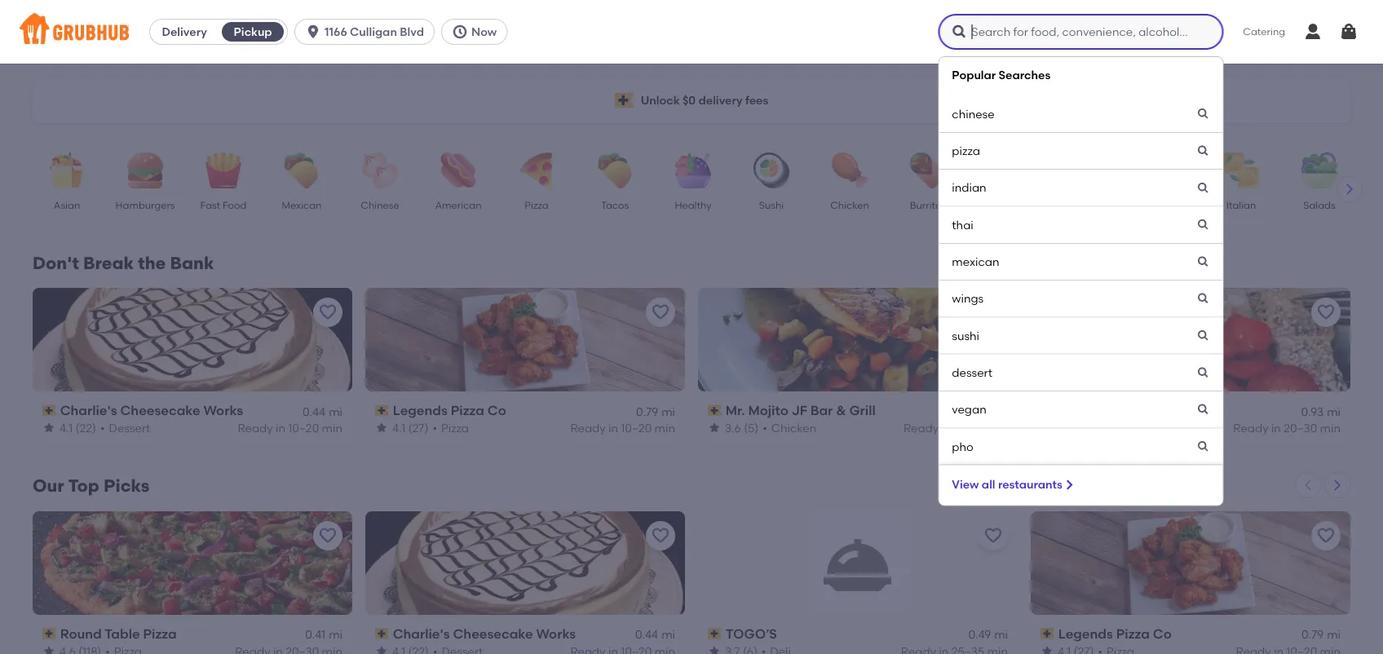 Task type: describe. For each thing, give the bounding box(es) containing it.
unlock $0 delivery fees
[[641, 93, 769, 107]]

ready for mr. mojito jf bar & grill
[[904, 421, 939, 435]]

4.1 (27)
[[392, 421, 429, 435]]

breakfast image
[[978, 153, 1036, 188]]

10–20 for legends pizza co
[[621, 421, 652, 435]]

0.79 mi for legends pizza co save this restaurant icon
[[1302, 628, 1342, 642]]

save this restaurant image for legends pizza co
[[1317, 526, 1337, 546]]

1 horizontal spatial 0.79
[[1302, 628, 1325, 642]]

american
[[435, 199, 482, 211]]

ready in 15–25 min
[[904, 421, 1009, 435]]

tacos
[[601, 199, 629, 211]]

tea inside "coffee and tea"
[[1155, 213, 1172, 225]]

sushi
[[953, 329, 980, 343]]

0 vertical spatial legends
[[393, 403, 448, 419]]

mi for save this restaurant image related to togo's
[[662, 628, 676, 642]]

italian
[[1227, 199, 1257, 211]]

0.86
[[968, 405, 992, 418]]

• for charlie's
[[100, 421, 105, 435]]

• coffee and tea
[[1103, 421, 1196, 435]]

svg image inside 1166 culligan blvd button
[[305, 24, 322, 40]]

svg image for wings
[[1197, 292, 1210, 305]]

vegan
[[953, 403, 987, 417]]

0 vertical spatial chicken
[[831, 199, 870, 211]]

save this restaurant image for togo's
[[984, 526, 1004, 546]]

main navigation navigation
[[0, 0, 1384, 654]]

mi for save this restaurant image for mr. mojito jf bar & grill
[[662, 405, 676, 418]]

picks
[[104, 476, 150, 496]]

restaurants
[[999, 477, 1063, 491]]

svg image for pizza
[[1197, 144, 1210, 158]]

subscription pass image left togo's
[[708, 628, 723, 640]]

culligan
[[350, 25, 397, 39]]

svg image inside now button
[[452, 24, 468, 40]]

1166 culligan blvd button
[[295, 19, 441, 45]]

hamburgers
[[115, 199, 175, 211]]

min for legends pizza co
[[655, 421, 676, 435]]

top
[[68, 476, 99, 496]]

• for legends
[[433, 421, 437, 435]]

co for legends pizza co save this restaurant icon
[[1154, 626, 1172, 642]]

healthy image
[[665, 153, 722, 188]]

save this restaurant image for mr. mojito jf bar & grill
[[984, 303, 1004, 322]]

• chicken
[[763, 421, 817, 435]]

hamburgers image
[[117, 153, 174, 188]]

3.6 (5)
[[725, 421, 759, 435]]

&
[[837, 403, 847, 419]]

1 vertical spatial and
[[1152, 421, 1174, 435]]

mi for legends pizza co save this restaurant icon
[[1328, 628, 1342, 642]]

popular searches
[[953, 68, 1051, 82]]

1 horizontal spatial 0.44 mi
[[636, 628, 676, 642]]

coffee inside "coffee and tea"
[[1137, 199, 1169, 211]]

list box inside "main navigation" navigation
[[939, 56, 1224, 506]]

0.49 mi
[[969, 628, 1009, 642]]

ready in 20–30 min
[[1234, 421, 1342, 435]]

mi for round table pizza's save this restaurant icon
[[329, 628, 343, 642]]

and inside "coffee and tea"
[[1171, 199, 1190, 211]]

0.44 for save this restaurant image related to togo's
[[636, 628, 659, 642]]

0 horizontal spatial chicken
[[772, 421, 817, 435]]

0.79 mi for save this restaurant image for mr. mojito jf bar & grill
[[637, 405, 676, 418]]

sushi
[[760, 199, 784, 211]]

sushi image
[[743, 153, 800, 188]]

works for save this restaurant image related to togo's
[[536, 626, 576, 642]]

blvd
[[400, 25, 424, 39]]

10–20 for charlie's cheesecake works
[[288, 421, 319, 435]]

svg image for indian
[[1197, 181, 1210, 194]]

(20)
[[1077, 421, 1099, 435]]

mr.
[[726, 403, 746, 419]]

1 vertical spatial caret right icon image
[[1332, 479, 1345, 492]]

0.41 mi
[[305, 628, 343, 642]]

1 horizontal spatial dessert
[[1068, 199, 1103, 211]]

Search for food, convenience, alcohol... search field
[[939, 14, 1224, 50]]

salads
[[1304, 199, 1336, 211]]

bank
[[170, 253, 214, 274]]

togo's
[[726, 626, 778, 642]]

fast
[[200, 199, 220, 211]]

charlie's for save this restaurant icon related to charlie's cheesecake works
[[60, 403, 117, 419]]

mojito
[[749, 403, 789, 419]]

now button
[[441, 19, 514, 45]]

1166 culligan blvd
[[325, 25, 424, 39]]

chinese image
[[352, 153, 409, 188]]

all
[[982, 477, 996, 491]]

4.1 (22)
[[60, 421, 96, 435]]

charlie's for save this restaurant image related to togo's
[[393, 626, 450, 642]]

1 vertical spatial coffee
[[1111, 421, 1149, 435]]

pizza
[[953, 144, 981, 158]]

tacos image
[[587, 153, 644, 188]]

round
[[60, 626, 102, 642]]

searches
[[999, 68, 1051, 82]]

delivery button
[[150, 19, 219, 45]]

1 vertical spatial tea
[[1176, 421, 1196, 435]]

break
[[83, 253, 134, 274]]

the
[[138, 253, 166, 274]]

don't
[[33, 253, 79, 274]]

ready in 10–20 min for works
[[238, 421, 343, 435]]

0 horizontal spatial 0.44 mi
[[303, 405, 343, 418]]

• pizza
[[433, 421, 469, 435]]

unlock
[[641, 93, 680, 107]]

round table pizza
[[60, 626, 177, 642]]

pho
[[953, 440, 974, 454]]

bar
[[811, 403, 833, 419]]

1 vertical spatial cheesecake
[[453, 626, 533, 642]]

1 list box from the left
[[0, 56, 1384, 654]]

chinese
[[953, 107, 995, 121]]

salads image
[[1292, 153, 1349, 188]]

subscription pass image for charlie's
[[42, 405, 57, 416]]

thai
[[953, 218, 974, 232]]

table
[[105, 626, 140, 642]]

mexican
[[282, 199, 322, 211]]

popular
[[953, 68, 997, 82]]

delivery
[[162, 25, 207, 39]]

our top picks
[[33, 476, 150, 496]]

save this restaurant image for round table pizza
[[318, 526, 338, 546]]

asian
[[54, 199, 80, 211]]

0.41
[[305, 628, 326, 642]]

1166
[[325, 25, 347, 39]]

burritos image
[[900, 153, 957, 188]]



Task type: vqa. For each thing, say whether or not it's contained in the screenshot.
Save this restaurant icon corresponding to TOGO'S
yes



Task type: locate. For each thing, give the bounding box(es) containing it.
chinese
[[361, 199, 400, 211]]

chicken image
[[822, 153, 879, 188]]

grill
[[850, 403, 876, 419]]

charlie's
[[60, 403, 117, 419], [393, 626, 450, 642]]

1 horizontal spatial ready in 10–20 min
[[571, 421, 676, 435]]

ready for legends pizza co
[[571, 421, 606, 435]]

mi for save this restaurant icon corresponding to togo's
[[995, 628, 1009, 642]]

1 horizontal spatial tea
[[1176, 421, 1196, 435]]

4.1 for legends pizza co
[[392, 421, 406, 435]]

1 vertical spatial legends pizza co
[[1059, 626, 1172, 642]]

0.44
[[303, 405, 326, 418], [636, 628, 659, 642]]

1 vertical spatial 0.79 mi
[[1302, 628, 1342, 642]]

catering button
[[1232, 13, 1297, 50]]

in for legends pizza co
[[609, 421, 619, 435]]

0 horizontal spatial ready in 10–20 min
[[238, 421, 343, 435]]

healthy
[[675, 199, 712, 211]]

american image
[[430, 153, 487, 188]]

2 ready in 10–20 min from the left
[[571, 421, 676, 435]]

chicken down jf
[[772, 421, 817, 435]]

works for save this restaurant icon related to charlie's cheesecake works
[[204, 403, 243, 419]]

coffee right (20)
[[1111, 421, 1149, 435]]

pickup
[[234, 25, 272, 39]]

works
[[204, 403, 243, 419], [536, 626, 576, 642]]

0 vertical spatial and
[[1171, 199, 1190, 211]]

(5)
[[744, 421, 759, 435]]

1 10–20 from the left
[[288, 421, 319, 435]]

delivery
[[699, 93, 743, 107]]

1 vertical spatial charlie's
[[393, 626, 450, 642]]

0.93
[[1302, 405, 1325, 418]]

0 horizontal spatial 4.1
[[60, 421, 73, 435]]

ready in 10–20 min for co
[[571, 421, 676, 435]]

• dessert
[[100, 421, 150, 435]]

0 horizontal spatial works
[[204, 403, 243, 419]]

min for charlie's cheesecake works
[[322, 421, 343, 435]]

15–25
[[955, 421, 985, 435]]

legends
[[393, 403, 448, 419], [1059, 626, 1114, 642]]

jf
[[792, 403, 808, 419]]

coffee and tea
[[1137, 199, 1190, 225]]

in
[[276, 421, 286, 435], [609, 421, 619, 435], [942, 421, 952, 435], [1272, 421, 1282, 435]]

1 vertical spatial chicken
[[772, 421, 817, 435]]

1 horizontal spatial 0.79 mi
[[1302, 628, 1342, 642]]

indian
[[953, 181, 987, 195]]

4.1 left (27)
[[392, 421, 406, 435]]

3.8
[[1058, 421, 1075, 435]]

min down 0.86
[[988, 421, 1009, 435]]

0 horizontal spatial charlie's
[[60, 403, 117, 419]]

view
[[953, 477, 980, 491]]

4.1 left (22)
[[60, 421, 73, 435]]

togo's logo image
[[807, 512, 910, 615]]

and
[[1171, 199, 1190, 211], [1152, 421, 1174, 435]]

mexican image
[[273, 153, 330, 188]]

3 • from the left
[[763, 421, 768, 435]]

2 save this restaurant image from the top
[[651, 526, 671, 546]]

(27)
[[408, 421, 429, 435]]

2 min from the left
[[655, 421, 676, 435]]

dessert image
[[1057, 153, 1114, 188]]

1 vertical spatial legends
[[1059, 626, 1114, 642]]

2 in from the left
[[609, 421, 619, 435]]

subscription pass image
[[375, 405, 390, 416], [42, 628, 57, 640], [375, 628, 390, 640], [1041, 628, 1056, 640]]

tea
[[1155, 213, 1172, 225], [1176, 421, 1196, 435]]

1 horizontal spatial works
[[536, 626, 576, 642]]

dessert right (22)
[[109, 421, 150, 435]]

don't break the bank
[[33, 253, 214, 274]]

1 save this restaurant image from the top
[[651, 303, 671, 322]]

• right (5)
[[763, 421, 768, 435]]

4 in from the left
[[1272, 421, 1282, 435]]

0 vertical spatial legends pizza co
[[393, 403, 507, 419]]

chicken down the chicken image at the top right of page
[[831, 199, 870, 211]]

2 ready from the left
[[571, 421, 606, 435]]

20–30
[[1285, 421, 1318, 435]]

save this restaurant image for charlie's cheesecake works
[[318, 303, 338, 322]]

chicken
[[831, 199, 870, 211], [772, 421, 817, 435]]

2 4.1 from the left
[[392, 421, 406, 435]]

0 vertical spatial 0.44
[[303, 405, 326, 418]]

3 min from the left
[[988, 421, 1009, 435]]

0 vertical spatial charlie's
[[60, 403, 117, 419]]

0 vertical spatial 0.44 mi
[[303, 405, 343, 418]]

3 ready from the left
[[904, 421, 939, 435]]

list box
[[0, 56, 1384, 654], [939, 56, 1224, 506]]

mi for save this restaurant icon related to charlie's cheesecake works
[[329, 405, 343, 418]]

4.1
[[60, 421, 73, 435], [392, 421, 406, 435]]

0.44 mi
[[303, 405, 343, 418], [636, 628, 676, 642]]

charlie's cheesecake works for save this restaurant icon related to charlie's cheesecake works
[[60, 403, 243, 419]]

1 vertical spatial charlie's cheesecake works
[[393, 626, 576, 642]]

save this restaurant button
[[313, 298, 343, 327], [646, 298, 676, 327], [979, 298, 1009, 327], [1312, 298, 1342, 327], [313, 521, 343, 551], [646, 521, 676, 551], [979, 521, 1009, 551], [1312, 521, 1342, 551]]

0 horizontal spatial charlie's cheesecake works
[[60, 403, 243, 419]]

save this restaurant image
[[318, 303, 338, 322], [984, 303, 1004, 322], [1317, 303, 1337, 322], [318, 526, 338, 546], [984, 526, 1004, 546], [1317, 526, 1337, 546]]

1 horizontal spatial legends
[[1059, 626, 1114, 642]]

mexican
[[953, 255, 1000, 269]]

save this restaurant image
[[651, 303, 671, 322], [651, 526, 671, 546]]

ready for charlie's cheesecake works
[[238, 421, 273, 435]]

ready
[[238, 421, 273, 435], [571, 421, 606, 435], [904, 421, 939, 435], [1234, 421, 1269, 435]]

0 vertical spatial 0.79 mi
[[637, 405, 676, 418]]

cheesecake
[[120, 403, 200, 419], [453, 626, 533, 642]]

1 vertical spatial 0.79
[[1302, 628, 1325, 642]]

0 horizontal spatial dessert
[[109, 421, 150, 435]]

subscription pass image for mr.
[[708, 405, 723, 416]]

pizza image
[[508, 153, 565, 188]]

fast food image
[[195, 153, 252, 188]]

1 in from the left
[[276, 421, 286, 435]]

min for mr. mojito jf bar & grill
[[988, 421, 1009, 435]]

0.49
[[969, 628, 992, 642]]

1 vertical spatial works
[[536, 626, 576, 642]]

3.8 (20)
[[1058, 421, 1099, 435]]

subscription pass image
[[42, 405, 57, 416], [708, 405, 723, 416], [708, 628, 723, 640]]

pickup button
[[219, 19, 287, 45]]

coffee down coffee and tea image
[[1137, 199, 1169, 211]]

dessert
[[1068, 199, 1103, 211], [109, 421, 150, 435]]

1 vertical spatial save this restaurant image
[[651, 526, 671, 546]]

min left 4.1 (27)
[[322, 421, 343, 435]]

ready in 10–20 min
[[238, 421, 343, 435], [571, 421, 676, 435]]

in for mr. mojito jf bar & grill
[[942, 421, 952, 435]]

save this restaurant image for togo's
[[651, 526, 671, 546]]

0 horizontal spatial legends
[[393, 403, 448, 419]]

1 horizontal spatial 4.1
[[392, 421, 406, 435]]

• for mr.
[[763, 421, 768, 435]]

coffee and tea image
[[1135, 153, 1192, 188]]

•
[[100, 421, 105, 435], [433, 421, 437, 435], [763, 421, 768, 435], [1103, 421, 1107, 435]]

asian image
[[38, 153, 95, 188]]

star icon image
[[42, 422, 55, 435], [375, 422, 388, 435], [708, 422, 721, 435], [1041, 422, 1054, 435], [42, 645, 55, 654], [375, 645, 388, 654], [708, 645, 721, 654], [1041, 645, 1054, 654]]

co for save this restaurant image for mr. mojito jf bar & grill
[[488, 403, 507, 419]]

grubhub plus flag logo image
[[615, 93, 635, 108]]

• right (27)
[[433, 421, 437, 435]]

subscription pass image up our
[[42, 405, 57, 416]]

now
[[472, 25, 497, 39]]

and down coffee and tea image
[[1171, 199, 1190, 211]]

fast food
[[200, 199, 247, 211]]

0 horizontal spatial 0.79 mi
[[637, 405, 676, 418]]

dessert
[[953, 366, 993, 380]]

1 horizontal spatial co
[[1154, 626, 1172, 642]]

1 horizontal spatial legends pizza co
[[1059, 626, 1172, 642]]

wings
[[953, 292, 984, 306]]

0 horizontal spatial cheesecake
[[120, 403, 200, 419]]

2 list box from the left
[[939, 56, 1224, 506]]

1 horizontal spatial charlie's
[[393, 626, 450, 642]]

0 horizontal spatial tea
[[1155, 213, 1172, 225]]

1 vertical spatial 0.44
[[636, 628, 659, 642]]

0 vertical spatial 0.79
[[637, 405, 659, 418]]

1 min from the left
[[322, 421, 343, 435]]

1 horizontal spatial charlie's cheesecake works
[[393, 626, 576, 642]]

3.6
[[725, 421, 742, 435]]

0 vertical spatial cheesecake
[[120, 403, 200, 419]]

coffee
[[1137, 199, 1169, 211], [1111, 421, 1149, 435]]

burritos
[[911, 199, 947, 211]]

legends pizza co
[[393, 403, 507, 419], [1059, 626, 1172, 642]]

min left 3.6
[[655, 421, 676, 435]]

$0
[[683, 93, 696, 107]]

food
[[223, 199, 247, 211]]

0 horizontal spatial 10–20
[[288, 421, 319, 435]]

0.44 for save this restaurant icon related to charlie's cheesecake works
[[303, 405, 326, 418]]

charlie's cheesecake works for save this restaurant image related to togo's
[[393, 626, 576, 642]]

caret right icon image
[[1344, 183, 1357, 196], [1332, 479, 1345, 492]]

3 in from the left
[[942, 421, 952, 435]]

1 • from the left
[[100, 421, 105, 435]]

breakfast
[[984, 199, 1030, 211]]

0.93 mi
[[1302, 405, 1342, 418]]

4 • from the left
[[1103, 421, 1107, 435]]

0 horizontal spatial 0.79
[[637, 405, 659, 418]]

2 • from the left
[[433, 421, 437, 435]]

1 vertical spatial co
[[1154, 626, 1172, 642]]

charlie's cheesecake works
[[60, 403, 243, 419], [393, 626, 576, 642]]

0 horizontal spatial legends pizza co
[[393, 403, 507, 419]]

• right (22)
[[100, 421, 105, 435]]

0 vertical spatial save this restaurant image
[[651, 303, 671, 322]]

italian image
[[1213, 153, 1271, 188]]

view all restaurants
[[953, 477, 1063, 491]]

10–20
[[288, 421, 319, 435], [621, 421, 652, 435]]

0 vertical spatial tea
[[1155, 213, 1172, 225]]

0 vertical spatial caret right icon image
[[1344, 183, 1357, 196]]

1 ready in 10–20 min from the left
[[238, 421, 343, 435]]

svg image
[[952, 24, 968, 40], [1197, 144, 1210, 158], [1197, 181, 1210, 194], [1197, 292, 1210, 305], [1063, 479, 1076, 492]]

1 horizontal spatial 0.44
[[636, 628, 659, 642]]

fees
[[746, 93, 769, 107]]

4.1 for charlie's cheesecake works
[[60, 421, 73, 435]]

0 vertical spatial dessert
[[1068, 199, 1103, 211]]

catering
[[1244, 26, 1286, 37]]

save this restaurant image for mr. mojito jf bar & grill
[[651, 303, 671, 322]]

our
[[33, 476, 64, 496]]

(22)
[[76, 421, 96, 435]]

0.79
[[637, 405, 659, 418], [1302, 628, 1325, 642]]

0 vertical spatial coffee
[[1137, 199, 1169, 211]]

0.79 mi
[[637, 405, 676, 418], [1302, 628, 1342, 642]]

in for charlie's cheesecake works
[[276, 421, 286, 435]]

• right (20)
[[1103, 421, 1107, 435]]

1 horizontal spatial cheesecake
[[453, 626, 533, 642]]

mr. mojito jf bar & grill
[[726, 403, 876, 419]]

0 horizontal spatial 0.44
[[303, 405, 326, 418]]

1 4.1 from the left
[[60, 421, 73, 435]]

dessert down 'dessert' image
[[1068, 199, 1103, 211]]

0 vertical spatial co
[[488, 403, 507, 419]]

svg image
[[1304, 22, 1324, 42], [1340, 22, 1359, 42], [305, 24, 322, 40], [452, 24, 468, 40], [1197, 108, 1210, 121], [1197, 218, 1210, 231], [1197, 255, 1210, 268], [1197, 329, 1210, 342], [1197, 366, 1210, 379], [1197, 403, 1210, 416], [1197, 440, 1210, 453]]

0 vertical spatial works
[[204, 403, 243, 419]]

1 vertical spatial 0.44 mi
[[636, 628, 676, 642]]

pizza
[[525, 199, 549, 211], [451, 403, 485, 419], [441, 421, 469, 435], [143, 626, 177, 642], [1117, 626, 1151, 642]]

1 vertical spatial dessert
[[109, 421, 150, 435]]

subscription pass image left mr.
[[708, 405, 723, 416]]

and right (20)
[[1152, 421, 1174, 435]]

0 horizontal spatial co
[[488, 403, 507, 419]]

min down 0.93 mi
[[1321, 421, 1342, 435]]

0 vertical spatial charlie's cheesecake works
[[60, 403, 243, 419]]

caret left icon image
[[1302, 479, 1315, 492]]

1 horizontal spatial chicken
[[831, 199, 870, 211]]

4 min from the left
[[1321, 421, 1342, 435]]

1 horizontal spatial 10–20
[[621, 421, 652, 435]]

min
[[322, 421, 343, 435], [655, 421, 676, 435], [988, 421, 1009, 435], [1321, 421, 1342, 435]]

4 ready from the left
[[1234, 421, 1269, 435]]

1 ready from the left
[[238, 421, 273, 435]]

2 10–20 from the left
[[621, 421, 652, 435]]



